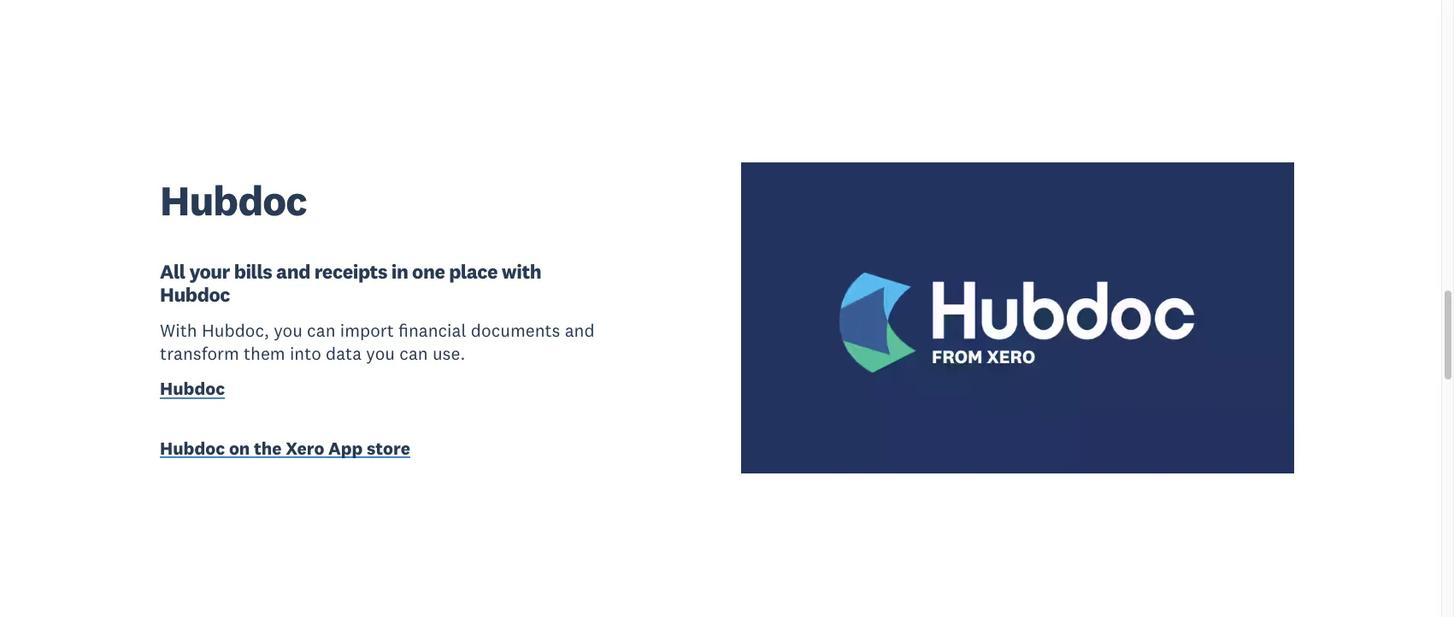 Task type: locate. For each thing, give the bounding box(es) containing it.
bills
[[234, 259, 272, 284]]

can down financial
[[400, 342, 428, 365]]

data
[[326, 342, 362, 365]]

2 hubdoc from the top
[[160, 282, 230, 307]]

transform
[[160, 342, 239, 365]]

3 hubdoc from the top
[[160, 377, 225, 401]]

you up into
[[274, 319, 303, 342]]

1 hubdoc from the top
[[160, 174, 307, 226]]

into
[[290, 342, 321, 365]]

financial
[[399, 319, 467, 342]]

you
[[274, 319, 303, 342], [366, 342, 395, 365]]

receipts
[[314, 259, 387, 284]]

0 vertical spatial and
[[276, 259, 310, 284]]

one
[[412, 259, 445, 284]]

and right documents
[[565, 319, 595, 342]]

and right bills
[[276, 259, 310, 284]]

1 vertical spatial and
[[565, 319, 595, 342]]

can
[[307, 319, 336, 342], [400, 342, 428, 365]]

0 vertical spatial you
[[274, 319, 303, 342]]

on
[[229, 437, 250, 460]]

hubdoc inside all your bills and receipts in one place with hubdoc
[[160, 282, 230, 307]]

hubdoc
[[160, 174, 307, 226], [160, 282, 230, 307], [160, 377, 225, 401], [160, 437, 225, 460]]

1 vertical spatial can
[[400, 342, 428, 365]]

you down import
[[366, 342, 395, 365]]

with
[[502, 259, 541, 284]]

4 hubdoc from the top
[[160, 437, 225, 460]]

hubdoc up with
[[160, 282, 230, 307]]

0 horizontal spatial and
[[276, 259, 310, 284]]

all
[[160, 259, 185, 284]]

hubdoc left on
[[160, 437, 225, 460]]

use.
[[433, 342, 465, 365]]

1 horizontal spatial can
[[400, 342, 428, 365]]

the
[[254, 437, 282, 460]]

can up into
[[307, 319, 336, 342]]

1 horizontal spatial and
[[565, 319, 595, 342]]

0 horizontal spatial can
[[307, 319, 336, 342]]

and
[[276, 259, 310, 284], [565, 319, 595, 342]]

hubdoc down transform
[[160, 377, 225, 401]]

place
[[449, 259, 498, 284]]

1 vertical spatial you
[[366, 342, 395, 365]]

1 horizontal spatial you
[[366, 342, 395, 365]]

0 vertical spatial can
[[307, 319, 336, 342]]

hubdoc up bills
[[160, 174, 307, 226]]



Task type: vqa. For each thing, say whether or not it's contained in the screenshot.
leftmost you
yes



Task type: describe. For each thing, give the bounding box(es) containing it.
with
[[160, 319, 197, 342]]

hubdoc logo image
[[742, 163, 1295, 474]]

with hubdoc, you can import financial documents and transform them into data you can use.
[[160, 319, 595, 365]]

hubdoc on the xero app store
[[160, 437, 410, 460]]

in
[[391, 259, 408, 284]]

xero
[[286, 437, 324, 460]]

hubdoc on the xero app store link
[[160, 437, 596, 464]]

documents
[[471, 319, 560, 342]]

them
[[244, 342, 285, 365]]

import
[[340, 319, 394, 342]]

and inside all your bills and receipts in one place with hubdoc
[[276, 259, 310, 284]]

app
[[328, 437, 363, 460]]

your
[[189, 259, 230, 284]]

hubdoc link
[[160, 377, 225, 405]]

0 horizontal spatial you
[[274, 319, 303, 342]]

all your bills and receipts in one place with hubdoc
[[160, 259, 541, 307]]

store
[[367, 437, 410, 460]]

hubdoc,
[[202, 319, 269, 342]]

and inside with hubdoc, you can import financial documents and transform them into data you can use.
[[565, 319, 595, 342]]



